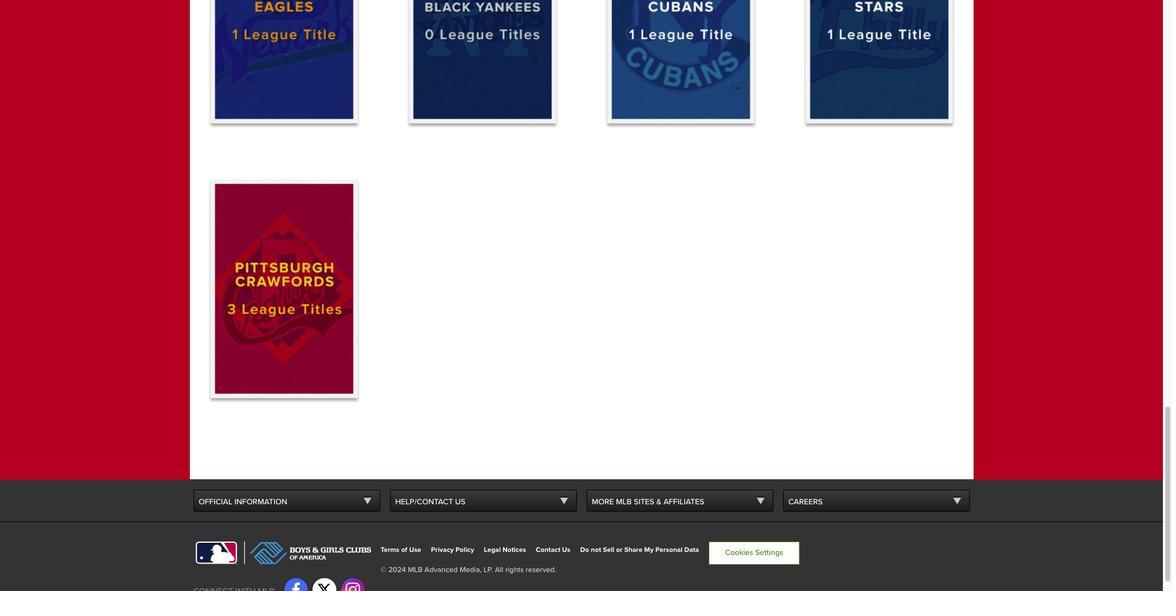 Task type: describe. For each thing, give the bounding box(es) containing it.
settings
[[756, 548, 784, 558]]

help/contact us
[[396, 497, 466, 507]]

cookies
[[726, 548, 754, 558]]

information
[[235, 497, 287, 507]]

help/contact
[[396, 497, 453, 507]]

do not sell or share my personal data cookies settings
[[581, 546, 784, 558]]

official information
[[199, 497, 287, 507]]

official
[[199, 497, 233, 507]]

cookies settings button
[[709, 542, 800, 565]]

contact
[[536, 546, 561, 554]]

my
[[645, 546, 654, 554]]

do not sell or share my personal data link
[[581, 546, 700, 554]]

more mlb sites & affiliates button
[[587, 490, 774, 512]]

media,
[[460, 565, 482, 575]]

instagram image
[[346, 583, 360, 591]]

legal notices
[[484, 546, 526, 554]]

us
[[455, 497, 466, 507]]

do
[[581, 546, 590, 554]]

mlb inside more mlb sites & affiliates popup button
[[616, 497, 632, 507]]

legal notices link
[[484, 546, 526, 554]]

of
[[401, 546, 408, 554]]

careers button
[[783, 490, 970, 512]]

&
[[657, 497, 662, 507]]

terms
[[381, 546, 400, 554]]

lp.
[[484, 565, 493, 575]]

© 2024 mlb advanced media, lp. all rights reserved.
[[381, 565, 557, 575]]

privacy policy
[[431, 546, 474, 554]]

boys and girls club of america image
[[244, 542, 371, 565]]

use
[[409, 546, 422, 554]]

careers
[[789, 497, 823, 507]]

personal
[[656, 546, 683, 554]]



Task type: vqa. For each thing, say whether or not it's contained in the screenshot.
Posted
no



Task type: locate. For each thing, give the bounding box(es) containing it.
us
[[563, 546, 571, 554]]

privacy
[[431, 546, 454, 554]]

1 vertical spatial mlb
[[408, 565, 423, 575]]

sell
[[603, 546, 615, 554]]

rights
[[506, 565, 524, 575]]

more mlb sites & affiliates
[[592, 497, 705, 507]]

not
[[591, 546, 602, 554]]

mlb right 2024 on the bottom left of page
[[408, 565, 423, 575]]

mlb left sites at the right bottom
[[616, 497, 632, 507]]

mlb.com image
[[193, 542, 239, 565]]

share
[[625, 546, 643, 554]]

2024
[[389, 565, 406, 575]]

facebook image
[[289, 583, 304, 591]]

all
[[495, 565, 504, 575]]

legal
[[484, 546, 501, 554]]

terms of use
[[381, 546, 422, 554]]

0 vertical spatial mlb
[[616, 497, 632, 507]]

notices
[[503, 546, 526, 554]]

1 horizontal spatial mlb
[[616, 497, 632, 507]]

or
[[617, 546, 623, 554]]

affiliates
[[664, 497, 705, 507]]

privacy policy link
[[431, 546, 474, 554]]

x image
[[317, 583, 332, 591]]

©
[[381, 565, 387, 575]]

mlb
[[616, 497, 632, 507], [408, 565, 423, 575]]

0 horizontal spatial mlb
[[408, 565, 423, 575]]

more
[[592, 497, 614, 507]]

advanced
[[425, 565, 458, 575]]

data
[[685, 546, 700, 554]]

help/contact us button
[[390, 490, 577, 512]]

policy
[[456, 546, 474, 554]]

contact us
[[536, 546, 571, 554]]

official information button
[[193, 490, 380, 512]]

sites
[[634, 497, 655, 507]]

reserved.
[[526, 565, 557, 575]]

terms of use link
[[381, 546, 422, 554]]

contact us link
[[536, 546, 571, 554]]



